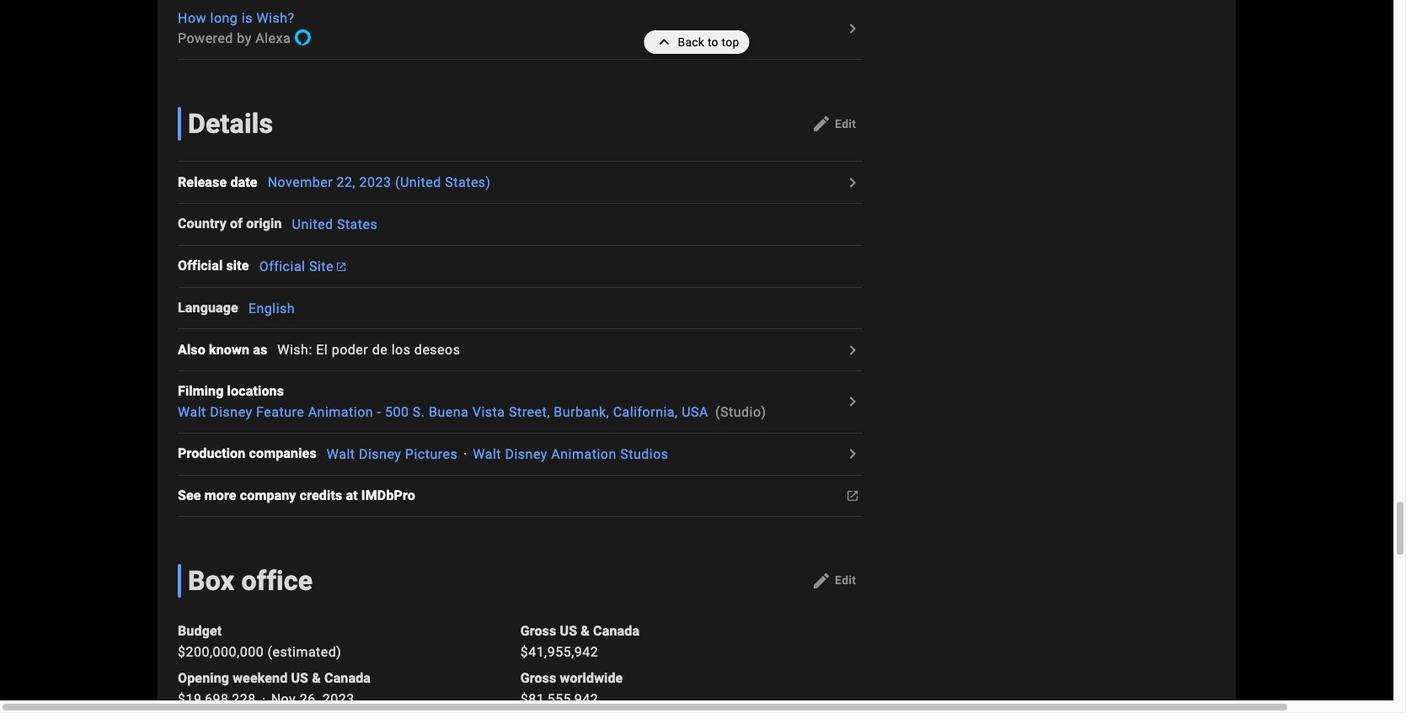 Task type: locate. For each thing, give the bounding box(es) containing it.
gross inside gross worldwide $81,555,942
[[521, 671, 557, 687]]

disney inside filming locations walt disney feature animation - 500 s. buena vista street, burbank, california, usa (studio)
[[210, 404, 253, 420]]

gross inside gross us & canada $41,955,942
[[521, 623, 557, 639]]

el
[[316, 342, 328, 358]]

see more company credits at imdbpro
[[178, 488, 415, 504]]

1 horizontal spatial canada
[[593, 623, 640, 639]]

0 horizontal spatial disney
[[210, 404, 253, 420]]

edit image
[[812, 114, 832, 134], [812, 571, 832, 591]]

animation down burbank,
[[551, 446, 617, 462]]

site
[[309, 258, 334, 274]]

2 official from the left
[[259, 258, 306, 274]]

walt up the at
[[327, 446, 355, 462]]

walt down filming
[[178, 404, 206, 420]]

united states
[[292, 216, 378, 232]]

gross us & canada $41,955,942
[[521, 623, 640, 660]]

0 vertical spatial edit image
[[812, 114, 832, 134]]

0 vertical spatial animation
[[308, 404, 373, 420]]

1 edit button from the top
[[805, 111, 863, 138]]

0 horizontal spatial &
[[312, 671, 321, 687]]

1 horizontal spatial official
[[259, 258, 306, 274]]

is
[[242, 10, 253, 26]]

disney down filming locations button
[[210, 404, 253, 420]]

2023 right 22, at top
[[360, 175, 392, 191]]

english button
[[249, 300, 295, 316]]

0 vertical spatial 2023
[[360, 175, 392, 191]]

2023 right 26, at bottom left
[[323, 692, 355, 708]]

country of origin
[[178, 216, 282, 232]]

0 horizontal spatial official
[[178, 258, 223, 274]]

origin
[[246, 216, 282, 232]]

feature
[[256, 404, 304, 420]]

& up nov 26, 2023
[[312, 671, 321, 687]]

walt down vista
[[473, 446, 502, 462]]

launch inline image
[[337, 263, 346, 271]]

1 see more image from the top
[[843, 172, 863, 193]]

0 vertical spatial edit button
[[805, 111, 863, 138]]

1 vertical spatial 2023
[[323, 692, 355, 708]]

production companies
[[178, 446, 317, 462]]

0 vertical spatial gross
[[521, 623, 557, 639]]

1 horizontal spatial us
[[560, 623, 578, 639]]

official left site
[[259, 258, 306, 274]]

country
[[178, 216, 227, 232]]

also known as
[[178, 342, 267, 358]]

disney down the -
[[359, 446, 402, 462]]

0 horizontal spatial us
[[291, 671, 309, 687]]

see more company credits at imdbpro button
[[178, 486, 426, 506]]

street,
[[509, 404, 550, 420]]

expand less image
[[654, 30, 678, 54]]

2 see more image from the top
[[843, 392, 863, 413]]

walt inside filming locations walt disney feature animation - 500 s. buena vista street, burbank, california, usa (studio)
[[178, 404, 206, 420]]

powered by alexa
[[178, 31, 291, 47]]

gross
[[521, 623, 557, 639], [521, 671, 557, 687]]

$41,955,942
[[521, 644, 599, 660]]

1 vertical spatial edit
[[835, 574, 857, 588]]

official left site at top left
[[178, 258, 223, 274]]

animation
[[308, 404, 373, 420], [551, 446, 617, 462]]

0 vertical spatial us
[[560, 623, 578, 639]]

more
[[205, 488, 236, 504]]

3 see more image from the top
[[843, 444, 863, 465]]

see more element
[[178, 256, 259, 277]]

0 horizontal spatial canada
[[325, 671, 371, 687]]

1 vertical spatial canada
[[325, 671, 371, 687]]

credits
[[300, 488, 342, 504]]

1 horizontal spatial disney
[[359, 446, 402, 462]]

1 vertical spatial &
[[312, 671, 321, 687]]

edit for box office
[[835, 574, 857, 588]]

& up $41,955,942
[[581, 623, 590, 639]]

also
[[178, 342, 206, 358]]

2 edit image from the top
[[812, 571, 832, 591]]

disney down street,
[[505, 446, 548, 462]]

(estimated)
[[268, 644, 342, 660]]

1 horizontal spatial walt
[[327, 446, 355, 462]]

0 vertical spatial edit
[[835, 117, 857, 131]]

1 vertical spatial edit button
[[805, 568, 863, 595]]

1 edit image from the top
[[812, 114, 832, 134]]

official
[[178, 258, 223, 274], [259, 258, 306, 274]]

1 horizontal spatial animation
[[551, 446, 617, 462]]

2 horizontal spatial walt
[[473, 446, 502, 462]]

&
[[581, 623, 590, 639], [312, 671, 321, 687]]

1 edit from the top
[[835, 117, 857, 131]]

0 vertical spatial &
[[581, 623, 590, 639]]

alexa image
[[294, 29, 312, 47]]

see more image
[[843, 172, 863, 193], [843, 392, 863, 413], [843, 444, 863, 465], [843, 486, 863, 506]]

1 vertical spatial us
[[291, 671, 309, 687]]

november
[[268, 175, 333, 191]]

states)
[[445, 175, 491, 191]]

1 horizontal spatial 2023
[[360, 175, 392, 191]]

studios
[[621, 446, 669, 462]]

budget $200,000,000 (estimated)
[[178, 623, 342, 660]]

canada up worldwide
[[593, 623, 640, 639]]

& inside gross us & canada $41,955,942
[[581, 623, 590, 639]]

1 vertical spatial gross
[[521, 671, 557, 687]]

gross for gross worldwide $81,555,942
[[521, 671, 557, 687]]

500
[[385, 404, 409, 420]]

walt disney feature animation - 500 s. buena vista street, burbank, california, usa button
[[178, 404, 709, 420]]

usa
[[682, 404, 709, 420]]

pictures
[[405, 446, 458, 462]]

-
[[377, 404, 381, 420]]

edit
[[835, 117, 857, 131], [835, 574, 857, 588]]

0 horizontal spatial walt
[[178, 404, 206, 420]]

official inside 'see more' 'element'
[[178, 258, 223, 274]]

edit button for box office
[[805, 568, 863, 595]]

deseos
[[415, 342, 461, 358]]

us up $41,955,942
[[560, 623, 578, 639]]

production
[[178, 446, 246, 462]]

see more image
[[843, 340, 863, 361]]

(studio)
[[716, 404, 767, 420]]

2 edit button from the top
[[805, 568, 863, 595]]

1 horizontal spatial &
[[581, 623, 590, 639]]

filming
[[178, 384, 224, 400]]

2 gross from the top
[[521, 671, 557, 687]]

0 horizontal spatial 2023
[[323, 692, 355, 708]]

0 vertical spatial canada
[[593, 623, 640, 639]]

animation left the -
[[308, 404, 373, 420]]

wish: el poder de los deseos
[[278, 342, 461, 358]]

1 vertical spatial animation
[[551, 446, 617, 462]]

edit image for details
[[812, 114, 832, 134]]

gross up $41,955,942
[[521, 623, 557, 639]]

burbank,
[[554, 404, 610, 420]]

official site button
[[259, 258, 346, 274]]

wish?
[[257, 10, 295, 26]]

gross up $81,555,942
[[521, 671, 557, 687]]

canada up nov 26, 2023
[[325, 671, 371, 687]]

0 horizontal spatial animation
[[308, 404, 373, 420]]

1 official from the left
[[178, 258, 223, 274]]

2023
[[360, 175, 392, 191], [323, 692, 355, 708]]

1 gross from the top
[[521, 623, 557, 639]]

site
[[226, 258, 249, 274]]

walt
[[178, 404, 206, 420], [327, 446, 355, 462], [473, 446, 502, 462]]

filming locations button
[[178, 382, 294, 402]]

1 vertical spatial edit image
[[812, 571, 832, 591]]

disney for walt disney pictures
[[359, 446, 402, 462]]

to
[[708, 35, 719, 49]]

us up 26, at bottom left
[[291, 671, 309, 687]]

wish:
[[278, 342, 313, 358]]

california,
[[613, 404, 678, 420]]

opening weekend us & canada
[[178, 671, 371, 687]]

2 horizontal spatial disney
[[505, 446, 548, 462]]

see more image for release date
[[843, 172, 863, 193]]

vista
[[473, 404, 505, 420]]

canada
[[593, 623, 640, 639], [325, 671, 371, 687]]

disney
[[210, 404, 253, 420], [359, 446, 402, 462], [505, 446, 548, 462]]

language
[[178, 300, 238, 316]]

back
[[678, 35, 705, 49]]

$200,000,000
[[178, 644, 264, 660]]

2 edit from the top
[[835, 574, 857, 588]]

how long is wish?
[[178, 10, 295, 26]]



Task type: describe. For each thing, give the bounding box(es) containing it.
as
[[253, 342, 267, 358]]

release date
[[178, 174, 258, 190]]

united states button
[[292, 216, 378, 232]]

company
[[240, 488, 296, 504]]

see more image for production companies
[[843, 444, 863, 465]]

edit button for details
[[805, 111, 863, 138]]

disney for walt disney animation studios
[[505, 446, 548, 462]]

walt for walt disney pictures
[[327, 446, 355, 462]]

animation inside filming locations walt disney feature animation - 500 s. buena vista street, burbank, california, usa (studio)
[[308, 404, 373, 420]]

gross worldwide $81,555,942
[[521, 671, 623, 708]]

by
[[237, 31, 252, 47]]

english
[[249, 300, 295, 316]]

buena
[[429, 404, 469, 420]]

gross for gross us & canada $41,955,942
[[521, 623, 557, 639]]

powered
[[178, 31, 233, 47]]

see
[[178, 488, 201, 504]]

worldwide
[[560, 671, 623, 687]]

4 see more image from the top
[[843, 486, 863, 506]]

also known as button
[[178, 340, 278, 361]]

walt disney pictures
[[327, 446, 458, 462]]

states
[[337, 216, 378, 232]]

s.
[[413, 404, 425, 420]]

budget
[[178, 623, 222, 639]]

walt disney animation studios
[[473, 446, 669, 462]]

nov 26, 2023
[[271, 692, 355, 708]]

de
[[372, 342, 388, 358]]

official site
[[259, 258, 334, 274]]

back to top button
[[644, 30, 750, 54]]

opening
[[178, 671, 229, 687]]

imdbpro
[[361, 488, 415, 504]]

how long is wish? button
[[178, 9, 841, 29]]

united
[[292, 216, 333, 232]]

filming locations walt disney feature animation - 500 s. buena vista street, burbank, california, usa (studio)
[[178, 384, 767, 420]]

release
[[178, 174, 227, 190]]

known
[[209, 342, 250, 358]]

nov
[[271, 692, 296, 708]]

box
[[188, 565, 234, 597]]

see more image for filming locations
[[843, 392, 863, 413]]

production companies button
[[178, 444, 327, 465]]

walt for walt disney animation studios
[[473, 446, 502, 462]]

alexa
[[256, 31, 291, 47]]

walt disney pictures button
[[327, 446, 458, 462]]

$81,555,942
[[521, 692, 599, 708]]

top
[[722, 35, 740, 49]]

back to top
[[678, 35, 740, 49]]

26,
[[300, 692, 319, 708]]

official site
[[178, 258, 249, 274]]

poder
[[332, 342, 369, 358]]

release date button
[[178, 172, 268, 193]]

los
[[392, 342, 411, 358]]

see the answer image
[[843, 19, 863, 39]]

(united
[[395, 175, 441, 191]]

locations
[[227, 384, 284, 400]]

november 22, 2023 (united states)
[[268, 175, 491, 191]]

weekend
[[233, 671, 288, 687]]

official for official site
[[178, 258, 223, 274]]

box office
[[188, 565, 313, 597]]

edit for details
[[835, 117, 857, 131]]

edit image for box office
[[812, 571, 832, 591]]

2023 for 22,
[[360, 175, 392, 191]]

canada inside gross us & canada $41,955,942
[[593, 623, 640, 639]]

walt disney animation studios button
[[473, 446, 669, 462]]

office
[[241, 565, 313, 597]]

details
[[188, 108, 273, 140]]

2023 for 26,
[[323, 692, 355, 708]]

$19,698,228
[[178, 692, 256, 708]]

of
[[230, 216, 243, 232]]

22,
[[337, 175, 356, 191]]

official for official site
[[259, 258, 306, 274]]

long
[[210, 10, 238, 26]]

date
[[230, 174, 258, 190]]

november 22, 2023 (united states) button
[[268, 175, 491, 191]]

at
[[346, 488, 358, 504]]

us inside gross us & canada $41,955,942
[[560, 623, 578, 639]]

how
[[178, 10, 207, 26]]



Task type: vqa. For each thing, say whether or not it's contained in the screenshot.
the our
no



